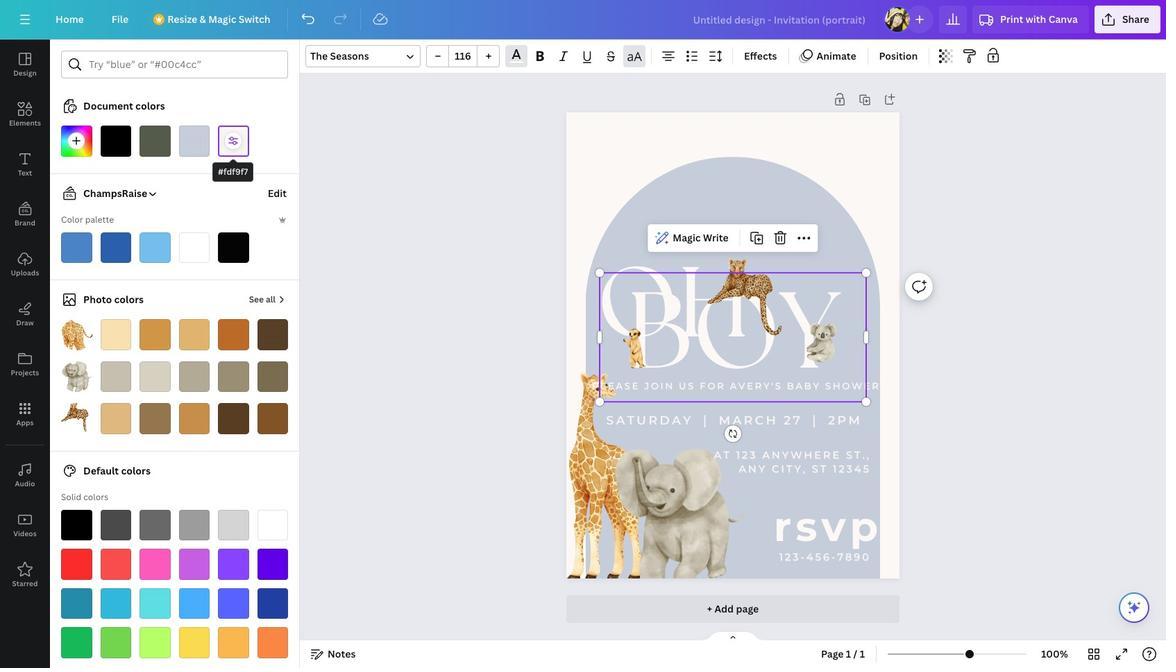 Task type: vqa. For each thing, say whether or not it's contained in the screenshot.
See all
yes



Task type: describe. For each thing, give the bounding box(es) containing it.
123-456-7890
[[780, 551, 871, 564]]

#fdf9f7
[[218, 166, 248, 178]]

#010101 image
[[218, 232, 249, 263]]

gray #a6a6a6 image
[[179, 510, 210, 541]]

the
[[310, 49, 328, 63]]

#166bb5 image
[[100, 232, 131, 263]]

solid colors
[[61, 491, 108, 503]]

animate button
[[795, 45, 862, 67]]

saturday │ march 27 │ 2pm
[[606, 413, 863, 428]]

the seasons
[[310, 49, 369, 63]]

please
[[592, 381, 640, 392]]

#cdc6b7 image
[[100, 361, 131, 392]]

#606655 image
[[140, 126, 170, 157]]

champsraise
[[83, 186, 147, 200]]

rsvp
[[774, 502, 883, 552]]

brand button
[[0, 190, 50, 240]]

the seasons button
[[306, 45, 421, 67]]

with
[[1026, 13, 1047, 26]]

audio
[[15, 479, 35, 489]]

home
[[56, 13, 84, 26]]

for
[[700, 381, 726, 392]]

light gray #d9d9d9 image
[[218, 510, 249, 541]]

color palette
[[61, 214, 114, 225]]

color
[[61, 214, 83, 225]]

share
[[1123, 13, 1150, 26]]

city,
[[772, 463, 808, 476]]

100%
[[1042, 648, 1069, 661]]

violet #5e17eb image
[[257, 549, 288, 580]]

see all button
[[248, 286, 288, 314]]

palette
[[85, 214, 114, 225]]

white #ffffff image
[[257, 510, 288, 541]]

resize & magic switch button
[[145, 6, 282, 33]]

#db9f50 image
[[140, 319, 170, 350]]

123
[[736, 449, 758, 462]]

1 horizontal spatial magic
[[673, 231, 701, 245]]

/
[[854, 648, 858, 661]]

add a new color image
[[61, 126, 92, 157]]

st
[[812, 463, 829, 476]]

orange #ff914d image
[[257, 628, 288, 659]]

show pages image
[[700, 631, 767, 642]]

7890
[[838, 551, 871, 564]]

2pm
[[828, 413, 863, 428]]

Design title text field
[[682, 6, 879, 33]]

#c7752e image
[[218, 319, 249, 350]]

videos
[[13, 529, 37, 539]]

side panel tab list
[[0, 40, 50, 601]]

gray #a6a6a6 image
[[179, 510, 210, 541]]

light blue #38b6ff image
[[179, 589, 210, 619]]

join
[[645, 381, 675, 392]]

see
[[249, 294, 264, 306]]

effects
[[744, 49, 777, 63]]

videos button
[[0, 501, 50, 551]]

oh
[[597, 247, 750, 360]]

home link
[[44, 6, 95, 33]]

#a18058 image
[[140, 403, 170, 434]]

green #00bf63 image
[[61, 628, 92, 659]]

baby
[[787, 381, 821, 392]]

magic inside main menu bar
[[208, 13, 236, 26]]

page 1 / 1
[[822, 648, 865, 661]]

#166bb5 image
[[100, 232, 131, 263]]

+
[[708, 603, 713, 616]]

coral red #ff5757 image
[[100, 549, 131, 580]]

champsraise button
[[56, 185, 158, 202]]

projects
[[11, 368, 39, 378]]

#fbe3b8 image
[[100, 319, 131, 350]]

100% button
[[1033, 644, 1078, 666]]

text
[[18, 168, 32, 178]]

main menu bar
[[0, 0, 1167, 40]]

effects button
[[739, 45, 783, 67]]

at
[[714, 449, 732, 462]]

animate
[[817, 49, 857, 63]]

#dcd6c8 image
[[140, 361, 170, 392]]

at 123 anywhere st., any city, st 12345
[[714, 449, 871, 476]]

switch
[[239, 13, 271, 26]]

design
[[13, 68, 37, 78]]

peach #ffbd59 image
[[218, 628, 249, 659]]

#e6bf8b image
[[100, 403, 131, 434]]

#c7752e image
[[218, 319, 249, 350]]

1 1 from the left
[[846, 648, 852, 661]]

colors for photo colors
[[114, 293, 144, 306]]

456-
[[807, 551, 838, 564]]

shower
[[826, 381, 881, 392]]

#bcb3a0 image
[[179, 361, 210, 392]]

magic write button
[[651, 227, 735, 250]]

resize & magic switch
[[168, 13, 271, 26]]

seasons
[[330, 49, 369, 63]]

page
[[822, 648, 844, 661]]



Task type: locate. For each thing, give the bounding box(es) containing it.
#75c6ef image
[[140, 232, 170, 263], [140, 232, 170, 263]]

colors up #606655 image
[[136, 99, 165, 113]]

magenta #cb6ce6 image
[[179, 549, 210, 580], [179, 549, 210, 580]]

anywhere
[[763, 449, 842, 462]]

12345
[[833, 463, 871, 476]]

#dcd6c8 image
[[140, 361, 170, 392]]

solid
[[61, 491, 81, 503]]

#ccd3df image
[[179, 126, 210, 157], [179, 126, 210, 157]]

grass green #7ed957 image
[[100, 628, 131, 659], [100, 628, 131, 659]]

1 horizontal spatial │
[[808, 413, 823, 428]]

document
[[83, 99, 133, 113]]

see all
[[249, 294, 276, 306]]

dark gray #545454 image
[[100, 510, 131, 541], [100, 510, 131, 541]]

text button
[[0, 140, 50, 190]]

0 vertical spatial magic
[[208, 13, 236, 26]]

Try "blue" or "#00c4cc" search field
[[89, 51, 279, 78]]

#8f5d2c image
[[257, 403, 288, 434], [257, 403, 288, 434]]

#a18058 image
[[140, 403, 170, 434]]

purple #8c52ff image
[[218, 549, 249, 580], [218, 549, 249, 580]]

audio button
[[0, 451, 50, 501]]

any
[[739, 463, 767, 476]]

#000000 image
[[100, 126, 131, 157], [100, 126, 131, 157]]

elements
[[9, 118, 41, 128]]

file button
[[101, 6, 140, 33]]

turquoise blue #5ce1e6 image
[[140, 589, 170, 619], [140, 589, 170, 619]]

orange #ff914d image
[[257, 628, 288, 659]]

1
[[846, 648, 852, 661], [860, 648, 865, 661]]

cobalt blue #004aad image
[[257, 589, 288, 619], [257, 589, 288, 619]]

#867759 image
[[257, 361, 288, 392]]

resize
[[168, 13, 197, 26]]

print with canva
[[1001, 13, 1078, 26]]

colors
[[136, 99, 165, 113], [114, 293, 144, 306], [121, 464, 151, 477], [83, 491, 108, 503]]

#a59980 image
[[218, 361, 249, 392], [218, 361, 249, 392]]

2 │ from the left
[[808, 413, 823, 428]]

photo colors
[[83, 293, 144, 306]]

group
[[426, 45, 500, 67]]

#bcb3a0 image
[[179, 361, 210, 392]]

canva
[[1049, 13, 1078, 26]]

#867759 image
[[257, 361, 288, 392]]

#654526 image
[[218, 403, 249, 434], [218, 403, 249, 434]]

dark turquoise #0097b2 image
[[61, 589, 92, 619]]

#d19755 image
[[179, 403, 210, 434]]

0 horizontal spatial 1
[[846, 648, 852, 661]]

elements button
[[0, 90, 50, 140]]

us
[[679, 381, 696, 392]]

write
[[703, 231, 729, 245]]

brand
[[15, 218, 35, 228]]

default
[[83, 464, 119, 477]]

1 vertical spatial magic
[[673, 231, 701, 245]]

coral red #ff5757 image
[[100, 549, 131, 580]]

│ down for
[[699, 413, 714, 428]]

royal blue #5271ff image
[[218, 589, 249, 619], [218, 589, 249, 619]]

boy
[[627, 271, 840, 393]]

1 left /
[[846, 648, 852, 661]]

canva assistant image
[[1126, 600, 1143, 617]]

lime #c1ff72 image
[[140, 628, 170, 659], [140, 628, 170, 659]]

add
[[715, 603, 734, 616]]

#fbe3b8 image
[[100, 319, 131, 350]]

aqua blue #0cc0df image
[[100, 589, 131, 619], [100, 589, 131, 619]]

apps
[[16, 418, 34, 428]]

colors for default colors
[[121, 464, 151, 477]]

bright red #ff3131 image
[[61, 549, 92, 580], [61, 549, 92, 580]]

march
[[719, 413, 778, 428]]

colors right solid
[[83, 491, 108, 503]]

#db9f50 image
[[140, 319, 170, 350]]

colors for document colors
[[136, 99, 165, 113]]

please join us for avery's baby shower
[[592, 381, 881, 392]]

saturday
[[606, 413, 694, 428]]

0 horizontal spatial │
[[699, 413, 714, 428]]

yellow #ffde59 image
[[179, 628, 210, 659]]

default colors
[[83, 464, 151, 477]]

draw
[[16, 318, 34, 328]]

&
[[200, 13, 206, 26]]

#e8bc7b image
[[179, 319, 210, 350]]

print
[[1001, 13, 1024, 26]]

#cdc6b7 image
[[100, 361, 131, 392]]

light gray #d9d9d9 image
[[218, 510, 249, 541]]

uploads button
[[0, 240, 50, 290]]

design button
[[0, 40, 50, 90]]

document colors
[[83, 99, 165, 113]]

page
[[736, 603, 759, 616]]

projects button
[[0, 340, 50, 390]]

#010101 image
[[218, 232, 249, 263]]

st.,
[[846, 449, 871, 462]]

position button
[[874, 45, 924, 67]]

#4890cd image
[[61, 232, 92, 263], [61, 232, 92, 263]]

white #ffffff image
[[257, 510, 288, 541]]

#e8bc7b image
[[179, 319, 210, 350]]

light blue #38b6ff image
[[179, 589, 210, 619]]

colors right default
[[121, 464, 151, 477]]

draw button
[[0, 290, 50, 340]]

file
[[112, 13, 129, 26]]

#606655 image
[[140, 126, 170, 157]]

black #000000 image
[[61, 510, 92, 541]]

all
[[266, 294, 276, 306]]

magic write
[[673, 231, 729, 245]]

– – number field
[[454, 49, 473, 63]]

gray #737373 image
[[140, 510, 170, 541], [140, 510, 170, 541]]

edit
[[268, 186, 287, 200]]

violet #5e17eb image
[[257, 549, 288, 580]]

#d19755 image
[[179, 403, 210, 434]]

photo
[[83, 293, 112, 306]]

apps button
[[0, 390, 50, 440]]

2 1 from the left
[[860, 648, 865, 661]]

notes
[[328, 648, 356, 661]]

magic left write
[[673, 231, 701, 245]]

#64472c image
[[257, 319, 288, 350], [257, 319, 288, 350]]

colors for solid colors
[[83, 491, 108, 503]]

black #000000 image
[[61, 510, 92, 541]]

0 horizontal spatial magic
[[208, 13, 236, 26]]

27
[[784, 413, 803, 428]]

add a new color image
[[61, 126, 92, 157]]

print with canva button
[[973, 6, 1090, 33]]

magic
[[208, 13, 236, 26], [673, 231, 701, 245]]

green #00bf63 image
[[61, 628, 92, 659]]

1 right /
[[860, 648, 865, 661]]

#ffffff image
[[179, 232, 210, 263], [179, 232, 210, 263]]

pink #ff66c4 image
[[140, 549, 170, 580], [140, 549, 170, 580]]

+ add page
[[708, 603, 759, 616]]

dark turquoise #0097b2 image
[[61, 589, 92, 619]]

avery's
[[730, 381, 783, 392]]

colors right photo
[[114, 293, 144, 306]]

starred button
[[0, 551, 50, 601]]

share button
[[1095, 6, 1161, 33]]

yellow #ffde59 image
[[179, 628, 210, 659]]

edit button
[[266, 180, 288, 207]]

#e6bf8b image
[[100, 403, 131, 434]]

starred
[[12, 579, 38, 589]]

peach #ffbd59 image
[[218, 628, 249, 659]]

123-
[[780, 551, 807, 564]]

notes button
[[306, 644, 361, 666]]

│
[[699, 413, 714, 428], [808, 413, 823, 428]]

│ right 27
[[808, 413, 823, 428]]

1 horizontal spatial 1
[[860, 648, 865, 661]]

#fdf9f7 image
[[509, 61, 524, 64], [509, 61, 524, 64], [218, 126, 249, 157], [218, 126, 249, 157]]

1 │ from the left
[[699, 413, 714, 428]]

uploads
[[11, 268, 39, 278]]

magic right &
[[208, 13, 236, 26]]

+ add page button
[[567, 596, 900, 624]]



